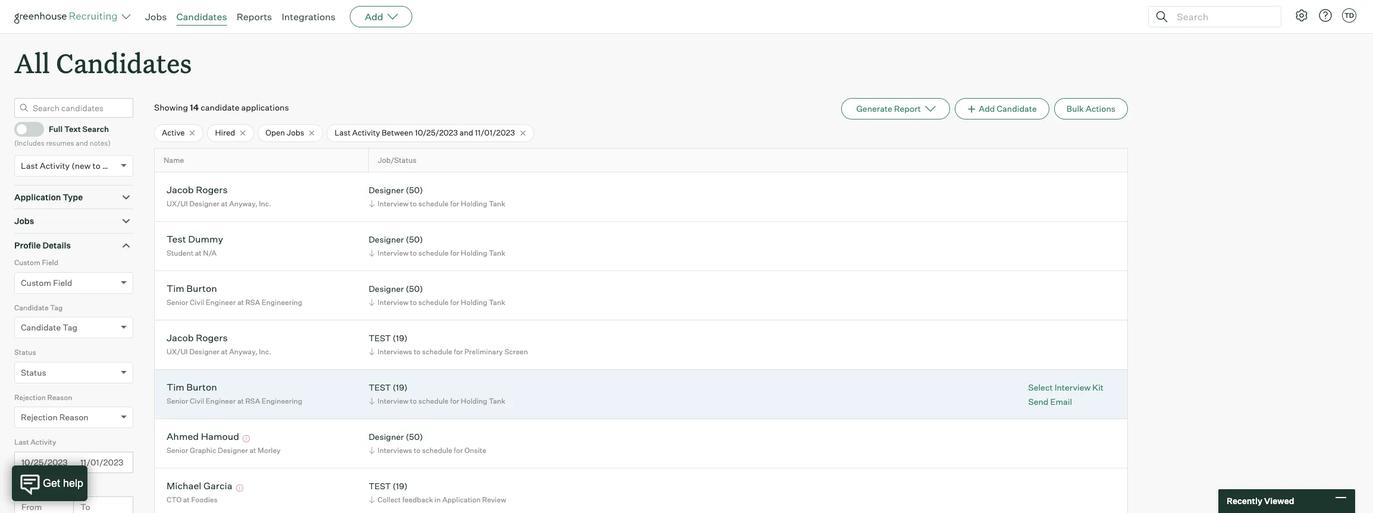 Task type: describe. For each thing, give the bounding box(es) containing it.
1 horizontal spatial and
[[460, 128, 473, 138]]

td button
[[1340, 6, 1359, 25]]

cto at foodies
[[167, 496, 218, 505]]

test
[[167, 234, 186, 245]]

kit
[[1093, 383, 1104, 393]]

foodies
[[191, 496, 218, 505]]

burton for test (19)
[[186, 382, 217, 394]]

jacob rogers link for designer
[[167, 184, 228, 198]]

1 vertical spatial candidate
[[14, 303, 49, 312]]

senior for test (19)
[[167, 397, 188, 406]]

1 vertical spatial candidate tag
[[21, 323, 77, 333]]

recently
[[1227, 496, 1263, 507]]

holding for tim burton
[[461, 298, 487, 307]]

inc. for designer (50)
[[259, 199, 271, 208]]

jobs link
[[145, 11, 167, 23]]

preliminary
[[465, 347, 503, 356]]

1 vertical spatial status
[[21, 368, 46, 378]]

interviews for designer
[[378, 446, 412, 455]]

graphic
[[190, 446, 216, 455]]

to for interviews to schedule for preliminary screen link
[[414, 347, 421, 356]]

tim burton link for test (19)
[[167, 382, 217, 395]]

(50) inside designer (50) interviews to schedule for onsite
[[406, 432, 423, 442]]

test (19) collect feedback in application review
[[369, 482, 506, 505]]

open jobs
[[266, 128, 304, 138]]

send email link
[[1029, 396, 1104, 408]]

0 vertical spatial candidate tag
[[14, 303, 63, 312]]

1 vertical spatial rejection reason
[[21, 412, 88, 423]]

configure image
[[1295, 8, 1309, 23]]

on
[[42, 483, 51, 492]]

anyway, for test
[[229, 347, 257, 356]]

interview for jacob rogers
[[378, 199, 409, 208]]

full text search (includes resumes and notes)
[[14, 124, 111, 148]]

interview for test dummy
[[378, 249, 409, 258]]

engineer for test (19)
[[206, 397, 236, 406]]

add candidate link
[[955, 98, 1050, 120]]

tank for jacob rogers
[[489, 199, 505, 208]]

add for add candidate
[[979, 104, 995, 114]]

application inside test (19) collect feedback in application review
[[442, 496, 481, 505]]

ux/ui for test (19)
[[167, 347, 188, 356]]

in
[[435, 496, 441, 505]]

candidate tag element
[[14, 302, 133, 347]]

rsa for test (19)
[[246, 397, 260, 406]]

applied on
[[14, 483, 51, 492]]

(19) for test (19) collect feedback in application review
[[393, 482, 408, 492]]

custom field element
[[14, 257, 133, 302]]

hamoud
[[201, 431, 239, 443]]

hired
[[215, 128, 235, 138]]

select
[[1029, 383, 1053, 393]]

cto
[[167, 496, 182, 505]]

student
[[167, 249, 193, 258]]

to for interview to schedule for holding tank 'link' for the test dummy link
[[410, 249, 417, 258]]

interview inside "test (19) interview to schedule for holding tank"
[[378, 397, 409, 406]]

onsite
[[465, 446, 486, 455]]

schedule inside "test (19) interview to schedule for holding tank"
[[418, 397, 449, 406]]

schedule for interviews to schedule for preliminary screen link
[[422, 347, 452, 356]]

bulk
[[1067, 104, 1084, 114]]

screen
[[505, 347, 528, 356]]

from
[[21, 502, 42, 512]]

engineering for designer (50)
[[262, 298, 302, 307]]

rogers for designer
[[196, 184, 228, 196]]

bulk actions link
[[1054, 98, 1128, 120]]

0 vertical spatial rejection reason
[[14, 393, 72, 402]]

tank for tim burton
[[489, 298, 505, 307]]

designer inside designer (50) interviews to schedule for onsite
[[369, 432, 404, 442]]

1 vertical spatial candidates
[[56, 45, 192, 80]]

interviews to schedule for onsite link
[[367, 445, 489, 456]]

0 vertical spatial candidate
[[997, 104, 1037, 114]]

to for interviews to schedule for onsite link
[[414, 446, 421, 455]]

review
[[482, 496, 506, 505]]

add candidate
[[979, 104, 1037, 114]]

open
[[266, 128, 285, 138]]

0 vertical spatial field
[[42, 258, 58, 267]]

2 horizontal spatial jobs
[[287, 128, 304, 138]]

feedback
[[402, 496, 433, 505]]

last for last activity between 10/25/2023 and 11/01/2023
[[335, 128, 351, 138]]

schedule for interview to schedule for holding tank 'link' for the test dummy link
[[418, 249, 449, 258]]

ahmed
[[167, 431, 199, 443]]

applications
[[241, 102, 289, 113]]

michael garcia link
[[167, 480, 232, 494]]

last activity (new to old) option
[[21, 160, 118, 171]]

burton for designer (50)
[[186, 283, 217, 295]]

showing
[[154, 102, 188, 113]]

interview to schedule for holding tank link for the test dummy link
[[367, 247, 508, 259]]

text
[[64, 124, 81, 134]]

test for test (19) interviews to schedule for preliminary screen
[[369, 333, 391, 344]]

0 vertical spatial tag
[[50, 303, 63, 312]]

tim for test (19)
[[167, 382, 184, 394]]

showing 14 candidate applications
[[154, 102, 289, 113]]

notes)
[[90, 139, 111, 148]]

for for interviews to schedule for onsite link
[[454, 446, 463, 455]]

profile details
[[14, 240, 71, 250]]

ahmed hamoud has been in onsite for more than 21 days image
[[241, 436, 252, 443]]

recently viewed
[[1227, 496, 1295, 507]]

for for interviews to schedule for preliminary screen link
[[454, 347, 463, 356]]

select interview kit link
[[1029, 382, 1104, 394]]

senior for designer (50)
[[167, 298, 188, 307]]

between
[[382, 128, 413, 138]]

3 senior from the top
[[167, 446, 188, 455]]

tank for test dummy
[[489, 249, 505, 258]]

at inside test dummy student at n/a
[[195, 249, 202, 258]]

test for test (19) collect feedback in application review
[[369, 482, 391, 492]]

(50) for jacob rogers
[[406, 185, 423, 195]]

14
[[190, 102, 199, 113]]

michael
[[167, 480, 201, 492]]

schedule for 1st interview to schedule for holding tank 'link' from the top
[[418, 199, 449, 208]]

senior graphic designer at morley
[[167, 446, 281, 455]]

tim burton senior civil engineer at rsa engineering for designer (50)
[[167, 283, 302, 307]]

ahmed hamoud link
[[167, 431, 239, 445]]

schedule for interviews to schedule for onsite link
[[422, 446, 452, 455]]

send
[[1029, 397, 1049, 407]]

civil for test (19)
[[190, 397, 204, 406]]

tim for designer (50)
[[167, 283, 184, 295]]

last for last activity (new to old)
[[21, 160, 38, 171]]

activity for between
[[352, 128, 380, 138]]

candidate
[[201, 102, 240, 113]]

1 vertical spatial reason
[[59, 412, 88, 423]]

generate report button
[[842, 98, 950, 120]]

to for designer (50) tim burton link's interview to schedule for holding tank 'link'
[[410, 298, 417, 307]]

garcia
[[203, 480, 232, 492]]

collect
[[378, 496, 401, 505]]

0 vertical spatial rejection
[[14, 393, 46, 402]]

integrations link
[[282, 11, 336, 23]]

interview to schedule for holding tank link for tim burton link related to test (19)
[[367, 396, 508, 407]]

to inside "test (19) interview to schedule for holding tank"
[[410, 397, 417, 406]]

interview inside select interview kit send email
[[1055, 383, 1091, 393]]

full
[[49, 124, 63, 134]]

Search candidates field
[[14, 98, 133, 118]]

all
[[14, 45, 50, 80]]

status element
[[14, 347, 133, 392]]

activity for (new
[[40, 160, 70, 171]]

1 vertical spatial rejection
[[21, 412, 58, 423]]

name
[[164, 156, 184, 165]]

resumes
[[46, 139, 74, 148]]

td
[[1345, 11, 1354, 20]]

generate report
[[857, 104, 921, 114]]

designer (50) interview to schedule for holding tank for rogers
[[369, 185, 505, 208]]

ahmed hamoud
[[167, 431, 239, 443]]

2 vertical spatial candidate
[[21, 323, 61, 333]]

to
[[80, 502, 90, 512]]

engineer for designer (50)
[[206, 298, 236, 307]]



Task type: locate. For each thing, give the bounding box(es) containing it.
candidates
[[176, 11, 227, 23], [56, 45, 192, 80]]

1 vertical spatial and
[[76, 139, 88, 148]]

10/25/2023 right the between
[[415, 128, 458, 138]]

3 (19) from the top
[[393, 482, 408, 492]]

0 vertical spatial jacob rogers ux/ui designer at anyway, inc.
[[167, 184, 271, 208]]

tim burton link up ahmed
[[167, 382, 217, 395]]

add button
[[350, 6, 412, 27]]

activity left the between
[[352, 128, 380, 138]]

(50) for tim burton
[[406, 284, 423, 294]]

actions
[[1086, 104, 1116, 114]]

senior
[[167, 298, 188, 307], [167, 397, 188, 406], [167, 446, 188, 455]]

2 ux/ui from the top
[[167, 347, 188, 356]]

last activity between 10/25/2023 and 11/01/2023
[[335, 128, 515, 138]]

0 vertical spatial add
[[365, 11, 383, 23]]

reason
[[47, 393, 72, 402], [59, 412, 88, 423]]

tank inside "test (19) interview to schedule for holding tank"
[[489, 397, 505, 406]]

2 vertical spatial jobs
[[14, 216, 34, 226]]

1 vertical spatial designer (50) interview to schedule for holding tank
[[369, 235, 505, 258]]

2 jacob rogers link from the top
[[167, 332, 228, 346]]

3 interview to schedule for holding tank link from the top
[[367, 297, 508, 308]]

2 interview to schedule for holding tank link from the top
[[367, 247, 508, 259]]

0 vertical spatial and
[[460, 128, 473, 138]]

0 vertical spatial burton
[[186, 283, 217, 295]]

last for last activity
[[14, 438, 29, 447]]

custom down profile at the left
[[14, 258, 40, 267]]

0 vertical spatial civil
[[190, 298, 204, 307]]

last activity (new to old)
[[21, 160, 118, 171]]

1 vertical spatial custom field
[[21, 278, 72, 288]]

tank
[[489, 199, 505, 208], [489, 249, 505, 258], [489, 298, 505, 307], [489, 397, 505, 406]]

1 tim burton senior civil engineer at rsa engineering from the top
[[167, 283, 302, 307]]

(50) for test dummy
[[406, 235, 423, 245]]

greenhouse recruiting image
[[14, 10, 121, 24]]

0 vertical spatial activity
[[352, 128, 380, 138]]

rejection reason up last activity
[[21, 412, 88, 423]]

candidate tag up status element
[[21, 323, 77, 333]]

tim down the "student"
[[167, 283, 184, 295]]

2 tim burton senior civil engineer at rsa engineering from the top
[[167, 382, 302, 406]]

1 senior from the top
[[167, 298, 188, 307]]

morley
[[258, 446, 281, 455]]

(19) for test (19) interviews to schedule for preliminary screen
[[393, 333, 408, 344]]

last activity
[[14, 438, 56, 447]]

1 holding from the top
[[461, 199, 487, 208]]

1 engineering from the top
[[262, 298, 302, 307]]

2 vertical spatial test
[[369, 482, 391, 492]]

profile
[[14, 240, 41, 250]]

application
[[14, 192, 61, 202], [442, 496, 481, 505]]

viewed
[[1264, 496, 1295, 507]]

jacob rogers ux/ui designer at anyway, inc. for designer
[[167, 184, 271, 208]]

search
[[82, 124, 109, 134]]

1 (19) from the top
[[393, 333, 408, 344]]

2 tim burton link from the top
[[167, 382, 217, 395]]

civil down n/a
[[190, 298, 204, 307]]

status down candidate tag element
[[14, 348, 36, 357]]

tim burton senior civil engineer at rsa engineering for test (19)
[[167, 382, 302, 406]]

civil for designer (50)
[[190, 298, 204, 307]]

rsa for designer (50)
[[246, 298, 260, 307]]

test (19) interview to schedule for holding tank
[[369, 383, 505, 406]]

civil up "ahmed hamoud"
[[190, 397, 204, 406]]

holding for jacob rogers
[[461, 199, 487, 208]]

3 tank from the top
[[489, 298, 505, 307]]

reports link
[[237, 11, 272, 23]]

last left the between
[[335, 128, 351, 138]]

to inside designer (50) interviews to schedule for onsite
[[414, 446, 421, 455]]

interview
[[378, 199, 409, 208], [378, 249, 409, 258], [378, 298, 409, 307], [1055, 383, 1091, 393], [378, 397, 409, 406]]

1 horizontal spatial jobs
[[145, 11, 167, 23]]

ux/ui for designer (50)
[[167, 199, 188, 208]]

test for test (19) interview to schedule for holding tank
[[369, 383, 391, 393]]

details
[[42, 240, 71, 250]]

test dummy link
[[167, 234, 223, 247]]

4 tank from the top
[[489, 397, 505, 406]]

1 vertical spatial jobs
[[287, 128, 304, 138]]

rogers for test
[[196, 332, 228, 344]]

candidate up status element
[[21, 323, 61, 333]]

1 vertical spatial interviews
[[378, 446, 412, 455]]

to for 1st interview to schedule for holding tank 'link' from the top
[[410, 199, 417, 208]]

1 anyway, from the top
[[229, 199, 257, 208]]

(includes
[[14, 139, 44, 148]]

custom
[[14, 258, 40, 267], [21, 278, 51, 288]]

interview for tim burton
[[378, 298, 409, 307]]

add
[[365, 11, 383, 23], [979, 104, 995, 114]]

0 vertical spatial reason
[[47, 393, 72, 402]]

for for designer (50) tim burton link's interview to schedule for holding tank 'link'
[[450, 298, 459, 307]]

1 vertical spatial burton
[[186, 382, 217, 394]]

holding
[[461, 199, 487, 208], [461, 249, 487, 258], [461, 298, 487, 307], [461, 397, 487, 406]]

1 vertical spatial civil
[[190, 397, 204, 406]]

0 vertical spatial jobs
[[145, 11, 167, 23]]

tag up status element
[[63, 323, 77, 333]]

1 tim from the top
[[167, 283, 184, 295]]

2 (50) from the top
[[406, 235, 423, 245]]

candidates right jobs link
[[176, 11, 227, 23]]

1 jacob from the top
[[167, 184, 194, 196]]

tim burton link for designer (50)
[[167, 283, 217, 297]]

2 tank from the top
[[489, 249, 505, 258]]

collect feedback in application review link
[[367, 494, 509, 506]]

engineer
[[206, 298, 236, 307], [206, 397, 236, 406]]

0 vertical spatial last
[[335, 128, 351, 138]]

ux/ui
[[167, 199, 188, 208], [167, 347, 188, 356]]

(19)
[[393, 333, 408, 344], [393, 383, 408, 393], [393, 482, 408, 492]]

jobs left candidates link at the top left of page
[[145, 11, 167, 23]]

0 vertical spatial tim burton link
[[167, 283, 217, 297]]

2 vertical spatial (19)
[[393, 482, 408, 492]]

3 (50) from the top
[[406, 284, 423, 294]]

integrations
[[282, 11, 336, 23]]

engineering for test (19)
[[262, 397, 302, 406]]

jacob for test
[[167, 332, 194, 344]]

0 vertical spatial inc.
[[259, 199, 271, 208]]

2 rogers from the top
[[196, 332, 228, 344]]

rejection
[[14, 393, 46, 402], [21, 412, 58, 423]]

1 engineer from the top
[[206, 298, 236, 307]]

for for interview to schedule for holding tank 'link' for the test dummy link
[[450, 249, 459, 258]]

report
[[894, 104, 921, 114]]

0 horizontal spatial add
[[365, 11, 383, 23]]

designer (50) interview to schedule for holding tank for burton
[[369, 284, 505, 307]]

select interview kit send email
[[1029, 383, 1104, 407]]

1 test from the top
[[369, 333, 391, 344]]

interviews inside designer (50) interviews to schedule for onsite
[[378, 446, 412, 455]]

(new
[[72, 160, 91, 171]]

tim burton senior civil engineer at rsa engineering down n/a
[[167, 283, 302, 307]]

0 vertical spatial senior
[[167, 298, 188, 307]]

10/25/2023
[[415, 128, 458, 138], [21, 457, 68, 468]]

1 vertical spatial engineering
[[262, 397, 302, 406]]

1 jacob rogers ux/ui designer at anyway, inc. from the top
[[167, 184, 271, 208]]

4 holding from the top
[[461, 397, 487, 406]]

rogers
[[196, 184, 228, 196], [196, 332, 228, 344]]

0 vertical spatial engineering
[[262, 298, 302, 307]]

for inside test (19) interviews to schedule for preliminary screen
[[454, 347, 463, 356]]

2 vertical spatial senior
[[167, 446, 188, 455]]

schedule inside test (19) interviews to schedule for preliminary screen
[[422, 347, 452, 356]]

(19) inside test (19) collect feedback in application review
[[393, 482, 408, 492]]

1 tim burton link from the top
[[167, 283, 217, 297]]

2 jacob rogers ux/ui designer at anyway, inc. from the top
[[167, 332, 271, 356]]

0 vertical spatial engineer
[[206, 298, 236, 307]]

1 vertical spatial tim
[[167, 382, 184, 394]]

holding for test dummy
[[461, 249, 487, 258]]

3 designer (50) interview to schedule for holding tank from the top
[[369, 284, 505, 307]]

1 burton from the top
[[186, 283, 217, 295]]

1 vertical spatial senior
[[167, 397, 188, 406]]

tim burton link down the "student"
[[167, 283, 217, 297]]

rsa
[[246, 298, 260, 307], [246, 397, 260, 406]]

1 horizontal spatial 11/01/2023
[[475, 128, 515, 138]]

(19) inside test (19) interviews to schedule for preliminary screen
[[393, 333, 408, 344]]

burton up "ahmed hamoud"
[[186, 382, 217, 394]]

jacob rogers link for test
[[167, 332, 228, 346]]

3 holding from the top
[[461, 298, 487, 307]]

tim
[[167, 283, 184, 295], [167, 382, 184, 394]]

tim burton link
[[167, 283, 217, 297], [167, 382, 217, 395]]

1 designer (50) interview to schedule for holding tank from the top
[[369, 185, 505, 208]]

test dummy student at n/a
[[167, 234, 223, 258]]

2 vertical spatial last
[[14, 438, 29, 447]]

1 vertical spatial custom
[[21, 278, 51, 288]]

to inside test (19) interviews to schedule for preliminary screen
[[414, 347, 421, 356]]

test (19) interviews to schedule for preliminary screen
[[369, 333, 528, 356]]

2 interviews from the top
[[378, 446, 412, 455]]

candidates down jobs link
[[56, 45, 192, 80]]

tim burton senior civil engineer at rsa engineering
[[167, 283, 302, 307], [167, 382, 302, 406]]

2 engineer from the top
[[206, 397, 236, 406]]

0 vertical spatial anyway,
[[229, 199, 257, 208]]

2 designer (50) interview to schedule for holding tank from the top
[[369, 235, 505, 258]]

jobs right open
[[287, 128, 304, 138]]

designer
[[369, 185, 404, 195], [189, 199, 220, 208], [369, 235, 404, 245], [369, 284, 404, 294], [189, 347, 220, 356], [369, 432, 404, 442], [218, 446, 248, 455]]

0 vertical spatial rogers
[[196, 184, 228, 196]]

2 anyway, from the top
[[229, 347, 257, 356]]

candidate down the 'custom field' element
[[14, 303, 49, 312]]

2 engineering from the top
[[262, 397, 302, 406]]

generate
[[857, 104, 893, 114]]

2 (19) from the top
[[393, 383, 408, 393]]

2 senior from the top
[[167, 397, 188, 406]]

1 vertical spatial ux/ui
[[167, 347, 188, 356]]

0 vertical spatial (19)
[[393, 333, 408, 344]]

jacob rogers ux/ui designer at anyway, inc. for test
[[167, 332, 271, 356]]

2 jacob from the top
[[167, 332, 194, 344]]

0 vertical spatial status
[[14, 348, 36, 357]]

Search text field
[[1174, 8, 1270, 25]]

1 jacob rogers link from the top
[[167, 184, 228, 198]]

1 horizontal spatial 10/25/2023
[[415, 128, 458, 138]]

interview to schedule for holding tank link
[[367, 198, 508, 209], [367, 247, 508, 259], [367, 297, 508, 308], [367, 396, 508, 407]]

jacob
[[167, 184, 194, 196], [167, 332, 194, 344]]

jobs up profile at the left
[[14, 216, 34, 226]]

add for add
[[365, 11, 383, 23]]

candidate tag down the 'custom field' element
[[14, 303, 63, 312]]

application left type
[[14, 192, 61, 202]]

interviews inside test (19) interviews to schedule for preliminary screen
[[378, 347, 412, 356]]

0 vertical spatial ux/ui
[[167, 199, 188, 208]]

jacob rogers ux/ui designer at anyway, inc.
[[167, 184, 271, 208], [167, 332, 271, 356]]

1 vertical spatial tim burton senior civil engineer at rsa engineering
[[167, 382, 302, 406]]

dummy
[[188, 234, 223, 245]]

for inside "test (19) interview to schedule for holding tank"
[[450, 397, 459, 406]]

interviews to schedule for preliminary screen link
[[367, 346, 531, 358]]

1 interview to schedule for holding tank link from the top
[[367, 198, 508, 209]]

schedule for designer (50) tim burton link's interview to schedule for holding tank 'link'
[[418, 298, 449, 307]]

2 tim from the top
[[167, 382, 184, 394]]

2 burton from the top
[[186, 382, 217, 394]]

jobs
[[145, 11, 167, 23], [287, 128, 304, 138], [14, 216, 34, 226]]

old)
[[102, 160, 118, 171]]

for for 1st interview to schedule for holding tank 'link' from the top
[[450, 199, 459, 208]]

for
[[450, 199, 459, 208], [450, 249, 459, 258], [450, 298, 459, 307], [454, 347, 463, 356], [450, 397, 459, 406], [454, 446, 463, 455]]

rejection reason element
[[14, 392, 133, 437]]

0 vertical spatial jacob
[[167, 184, 194, 196]]

candidate left bulk
[[997, 104, 1037, 114]]

tag down the 'custom field' element
[[50, 303, 63, 312]]

1 vertical spatial jacob rogers ux/ui designer at anyway, inc.
[[167, 332, 271, 356]]

2 rsa from the top
[[246, 397, 260, 406]]

last up applied
[[14, 438, 29, 447]]

designer (50) interviews to schedule for onsite
[[369, 432, 486, 455]]

4 interview to schedule for holding tank link from the top
[[367, 396, 508, 407]]

tim up ahmed
[[167, 382, 184, 394]]

email
[[1051, 397, 1072, 407]]

jacob for designer
[[167, 184, 194, 196]]

candidate tag
[[14, 303, 63, 312], [21, 323, 77, 333]]

2 civil from the top
[[190, 397, 204, 406]]

1 tank from the top
[[489, 199, 505, 208]]

all candidates
[[14, 45, 192, 80]]

custom down the profile details
[[21, 278, 51, 288]]

1 vertical spatial activity
[[40, 160, 70, 171]]

type
[[63, 192, 83, 202]]

0 vertical spatial rsa
[[246, 298, 260, 307]]

0 vertical spatial application
[[14, 192, 61, 202]]

1 vertical spatial 11/01/2023
[[80, 457, 123, 468]]

0 horizontal spatial application
[[14, 192, 61, 202]]

rejection reason
[[14, 393, 72, 402], [21, 412, 88, 423]]

1 horizontal spatial add
[[979, 104, 995, 114]]

test inside "test (19) interview to schedule for holding tank"
[[369, 383, 391, 393]]

candidates link
[[176, 11, 227, 23]]

application right in
[[442, 496, 481, 505]]

1 (50) from the top
[[406, 185, 423, 195]]

1 vertical spatial last
[[21, 160, 38, 171]]

0 horizontal spatial 10/25/2023
[[21, 457, 68, 468]]

3 test from the top
[[369, 482, 391, 492]]

0 vertical spatial tim burton senior civil engineer at rsa engineering
[[167, 283, 302, 307]]

td button
[[1342, 8, 1357, 23]]

10/25/2023 down last activity
[[21, 457, 68, 468]]

last down (includes
[[21, 160, 38, 171]]

senior down the "student"
[[167, 298, 188, 307]]

test
[[369, 333, 391, 344], [369, 383, 391, 393], [369, 482, 391, 492]]

tim burton senior civil engineer at rsa engineering up hamoud
[[167, 382, 302, 406]]

activity down rejection reason element
[[31, 438, 56, 447]]

checkmark image
[[20, 124, 29, 133]]

1 interviews from the top
[[378, 347, 412, 356]]

1 vertical spatial engineer
[[206, 397, 236, 406]]

1 ux/ui from the top
[[167, 199, 188, 208]]

1 inc. from the top
[[259, 199, 271, 208]]

(19) inside "test (19) interview to schedule for holding tank"
[[393, 383, 408, 393]]

inc.
[[259, 199, 271, 208], [259, 347, 271, 356]]

1 vertical spatial inc.
[[259, 347, 271, 356]]

interview to schedule for holding tank link for designer (50) tim burton link
[[367, 297, 508, 308]]

candidate reports are now available! apply filters and select "view in app" element
[[842, 98, 950, 120]]

1 vertical spatial jacob rogers link
[[167, 332, 228, 346]]

michael garcia has been in application review for more than 5 days image
[[234, 485, 245, 492]]

1 vertical spatial jacob
[[167, 332, 194, 344]]

for inside designer (50) interviews to schedule for onsite
[[454, 446, 463, 455]]

1 vertical spatial tim burton link
[[167, 382, 217, 395]]

0 horizontal spatial and
[[76, 139, 88, 148]]

0 vertical spatial 10/25/2023
[[415, 128, 458, 138]]

schedule inside designer (50) interviews to schedule for onsite
[[422, 446, 452, 455]]

1 civil from the top
[[190, 298, 204, 307]]

and inside full text search (includes resumes and notes)
[[76, 139, 88, 148]]

applied
[[14, 483, 40, 492]]

1 rogers from the top
[[196, 184, 228, 196]]

2 holding from the top
[[461, 249, 487, 258]]

status
[[14, 348, 36, 357], [21, 368, 46, 378]]

0 vertical spatial custom field
[[14, 258, 58, 267]]

engineer down n/a
[[206, 298, 236, 307]]

rejection reason down status element
[[14, 393, 72, 402]]

inc. for test (19)
[[259, 347, 271, 356]]

1 vertical spatial (19)
[[393, 383, 408, 393]]

bulk actions
[[1067, 104, 1116, 114]]

senior down ahmed
[[167, 446, 188, 455]]

0 vertical spatial test
[[369, 333, 391, 344]]

1 vertical spatial 10/25/2023
[[21, 457, 68, 468]]

0 horizontal spatial 11/01/2023
[[80, 457, 123, 468]]

0 vertical spatial interviews
[[378, 347, 412, 356]]

status up rejection reason element
[[21, 368, 46, 378]]

n/a
[[203, 249, 217, 258]]

senior up ahmed
[[167, 397, 188, 406]]

1 vertical spatial anyway,
[[229, 347, 257, 356]]

engineer up hamoud
[[206, 397, 236, 406]]

add inside popup button
[[365, 11, 383, 23]]

2 inc. from the top
[[259, 347, 271, 356]]

michael garcia
[[167, 480, 232, 492]]

(19) for test (19) interview to schedule for holding tank
[[393, 383, 408, 393]]

active
[[162, 128, 185, 138]]

0 vertical spatial designer (50) interview to schedule for holding tank
[[369, 185, 505, 208]]

2 test from the top
[[369, 383, 391, 393]]

activity down "resumes"
[[40, 160, 70, 171]]

interviews for test
[[378, 347, 412, 356]]

1 vertical spatial rogers
[[196, 332, 228, 344]]

4 (50) from the top
[[406, 432, 423, 442]]

0 vertical spatial 11/01/2023
[[475, 128, 515, 138]]

2 vertical spatial activity
[[31, 438, 56, 447]]

anyway, for designer
[[229, 199, 257, 208]]

reports
[[237, 11, 272, 23]]

1 vertical spatial tag
[[63, 323, 77, 333]]

1 vertical spatial application
[[442, 496, 481, 505]]

application type
[[14, 192, 83, 202]]

0 vertical spatial candidates
[[176, 11, 227, 23]]

0 vertical spatial tim
[[167, 283, 184, 295]]

test inside test (19) interviews to schedule for preliminary screen
[[369, 333, 391, 344]]

1 vertical spatial field
[[53, 278, 72, 288]]

at
[[221, 199, 228, 208], [195, 249, 202, 258], [237, 298, 244, 307], [221, 347, 228, 356], [237, 397, 244, 406], [250, 446, 256, 455], [183, 496, 190, 505]]

11/01/2023
[[475, 128, 515, 138], [80, 457, 123, 468]]

0 vertical spatial jacob rogers link
[[167, 184, 228, 198]]

1 vertical spatial test
[[369, 383, 391, 393]]

1 vertical spatial add
[[979, 104, 995, 114]]

designer (50) interview to schedule for holding tank for dummy
[[369, 235, 505, 258]]

1 vertical spatial rsa
[[246, 397, 260, 406]]

1 rsa from the top
[[246, 298, 260, 307]]

0 vertical spatial custom
[[14, 258, 40, 267]]

job/status
[[378, 156, 417, 165]]

0 horizontal spatial jobs
[[14, 216, 34, 226]]

burton down n/a
[[186, 283, 217, 295]]

1 horizontal spatial application
[[442, 496, 481, 505]]

holding inside "test (19) interview to schedule for holding tank"
[[461, 397, 487, 406]]

interviews
[[378, 347, 412, 356], [378, 446, 412, 455]]

2 vertical spatial designer (50) interview to schedule for holding tank
[[369, 284, 505, 307]]

test inside test (19) collect feedback in application review
[[369, 482, 391, 492]]



Task type: vqa. For each thing, say whether or not it's contained in the screenshot.
"Reports" link
yes



